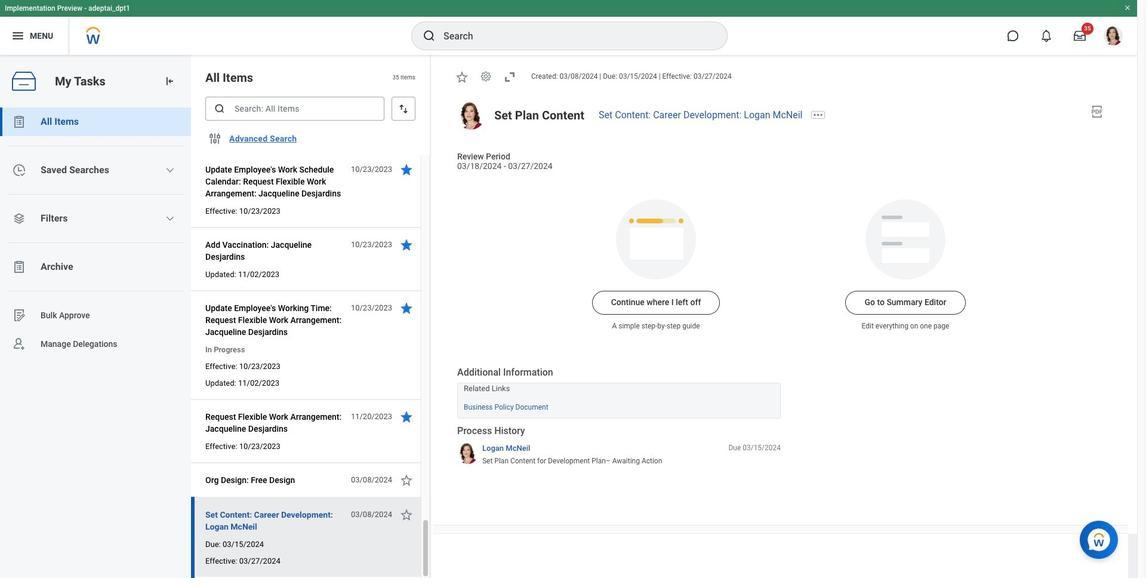 Task type: describe. For each thing, give the bounding box(es) containing it.
view printable version (pdf) image
[[1090, 104, 1105, 119]]

star image
[[399, 238, 414, 252]]

0 vertical spatial search image
[[422, 29, 437, 43]]

chevron down image
[[166, 214, 175, 223]]

rename image
[[12, 308, 26, 322]]

2 clipboard image from the top
[[12, 260, 26, 274]]

employee's photo (logan mcneil) image
[[457, 102, 485, 129]]

process history region
[[457, 424, 781, 470]]

Search Workday  search field
[[444, 23, 703, 49]]

user plus image
[[12, 337, 26, 351]]

configure image
[[208, 131, 222, 146]]

0 horizontal spatial search image
[[214, 103, 226, 115]]

inbox large image
[[1074, 30, 1086, 42]]



Task type: locate. For each thing, give the bounding box(es) containing it.
1 horizontal spatial search image
[[422, 29, 437, 43]]

star image
[[455, 70, 469, 84], [399, 162, 414, 177], [399, 301, 414, 315], [399, 410, 414, 424], [399, 473, 414, 487], [399, 508, 414, 522]]

gear image
[[480, 71, 492, 83]]

0 vertical spatial clipboard image
[[12, 115, 26, 129]]

clipboard image up clock check icon
[[12, 115, 26, 129]]

1 vertical spatial clipboard image
[[12, 260, 26, 274]]

perspective image
[[12, 211, 26, 226]]

banner
[[0, 0, 1138, 55]]

1 vertical spatial search image
[[214, 103, 226, 115]]

notifications large image
[[1041, 30, 1053, 42]]

list
[[0, 107, 191, 358]]

justify image
[[11, 29, 25, 43]]

close environment banner image
[[1124, 4, 1132, 11]]

chevron down image
[[166, 165, 175, 175]]

clipboard image
[[12, 115, 26, 129], [12, 260, 26, 274]]

search image
[[422, 29, 437, 43], [214, 103, 226, 115]]

clipboard image down perspective "icon"
[[12, 260, 26, 274]]

sort image
[[398, 103, 410, 115]]

clock check image
[[12, 163, 26, 177]]

Search: All Items text field
[[205, 97, 385, 121]]

profile logan mcneil image
[[1104, 26, 1123, 48]]

fullscreen image
[[503, 70, 517, 84]]

item list element
[[191, 0, 431, 578]]

transformation import image
[[164, 75, 176, 87]]

additional information region
[[457, 366, 781, 418]]

1 clipboard image from the top
[[12, 115, 26, 129]]



Task type: vqa. For each thing, say whether or not it's contained in the screenshot.
TRANSFORMATION IMPORT icon
yes



